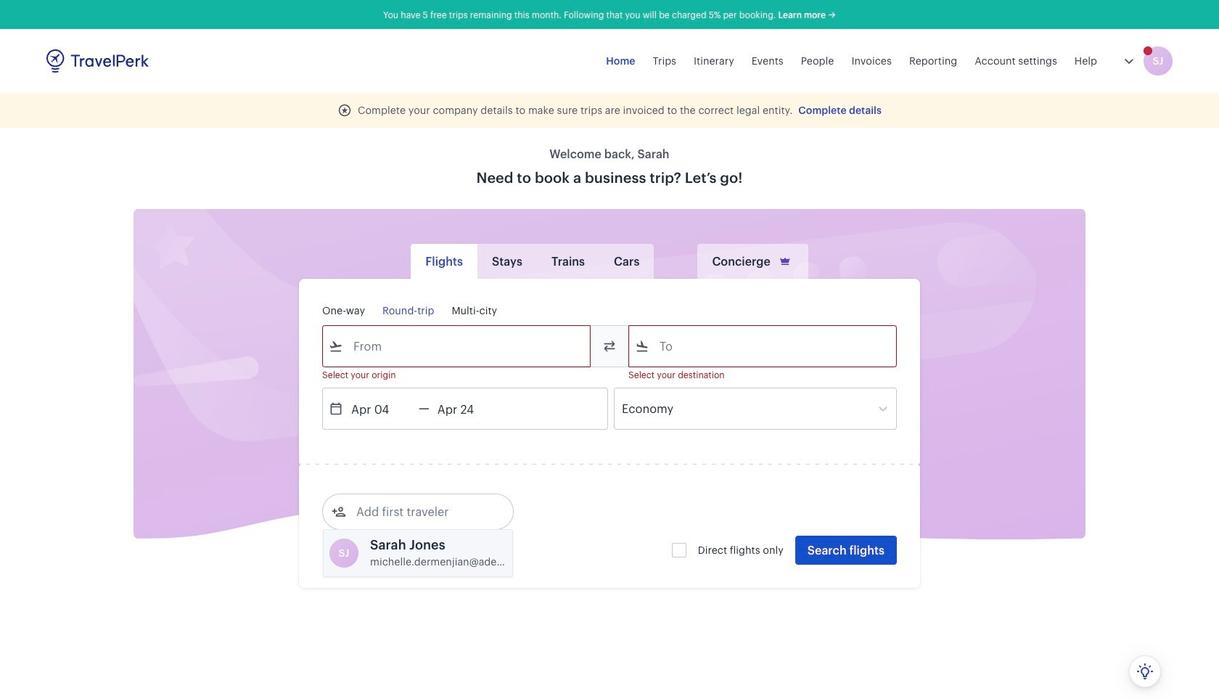 Task type: describe. For each thing, give the bounding box(es) containing it.
From search field
[[343, 335, 571, 358]]

To search field
[[650, 335, 878, 358]]



Task type: locate. For each thing, give the bounding box(es) containing it.
Return text field
[[430, 388, 505, 429]]

Add first traveler search field
[[346, 500, 497, 523]]

Depart text field
[[343, 388, 419, 429]]



